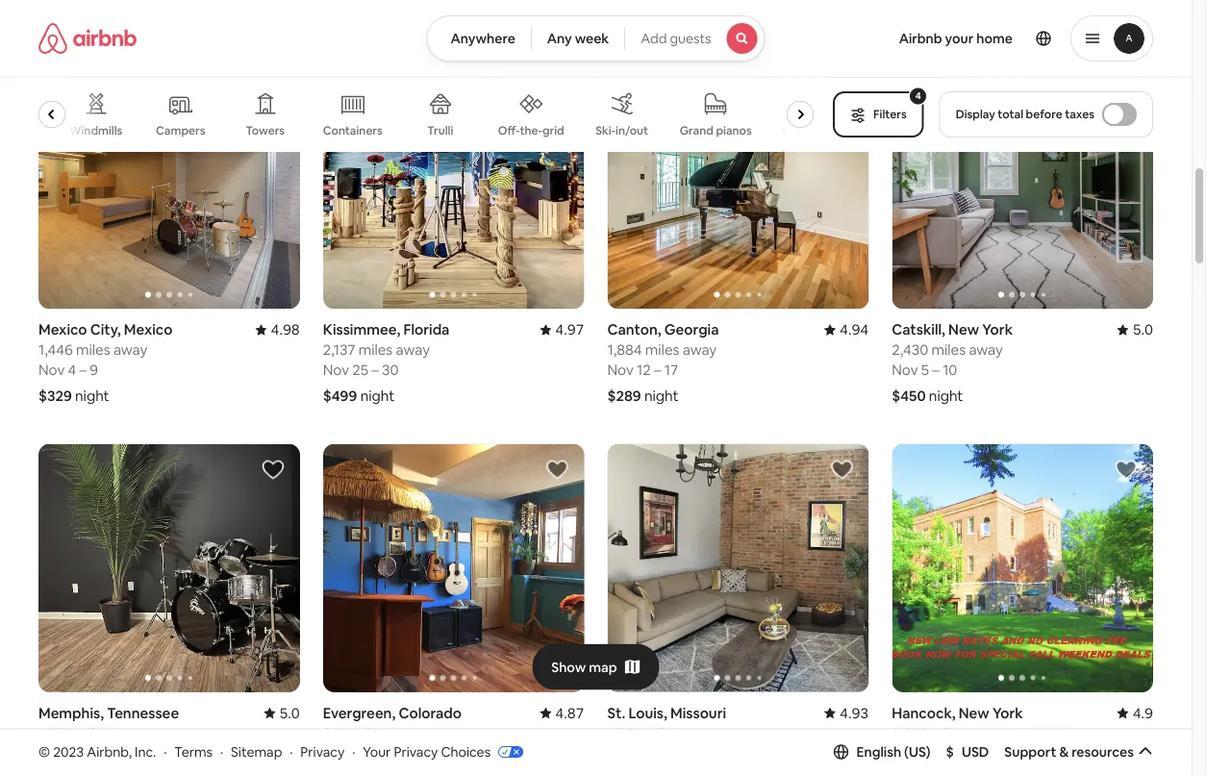 Task type: vqa. For each thing, say whether or not it's contained in the screenshot.


Task type: locate. For each thing, give the bounding box(es) containing it.
york up support
[[993, 704, 1024, 723]]

night right $190
[[74, 4, 108, 23]]

anywhere
[[451, 30, 516, 47]]

10 down catskill,
[[943, 361, 958, 380]]

5.0 out of 5 average rating image
[[1118, 321, 1154, 339]]

5 left $
[[922, 744, 930, 763]]

4.97
[[556, 321, 585, 339]]

0 vertical spatial 5
[[922, 361, 930, 380]]

canton,
[[608, 321, 662, 339]]

pianos
[[717, 123, 753, 138]]

english
[[857, 744, 902, 761]]

group for mexico city, mexico
[[39, 61, 300, 310]]

terms
[[175, 744, 213, 761]]

nov inside the "hancock, new york 2,363 miles away nov 5 – 10"
[[892, 744, 919, 763]]

None search field
[[427, 15, 766, 62]]

1 10 from the top
[[943, 361, 958, 380]]

1 vertical spatial 9
[[90, 744, 99, 763]]

night down 30
[[361, 387, 395, 406]]

catskill, new york 2,430 miles away nov 5 – 10 $450 night
[[892, 321, 1014, 406]]

away down "missouri"
[[683, 724, 717, 743]]

nov down 2,137
[[323, 361, 349, 380]]

trulli
[[428, 123, 454, 138]]

mexico right city,
[[124, 321, 173, 339]]

new inside catskill, new york 2,430 miles away nov 5 – 10 $450 night
[[949, 321, 980, 339]]

miles down city,
[[76, 341, 110, 360]]

new up usd on the right of the page
[[959, 704, 990, 723]]

city,
[[90, 321, 121, 339]]

· right "inc."
[[164, 744, 167, 761]]

add guests
[[641, 30, 712, 47]]

away
[[113, 341, 148, 360], [396, 341, 430, 360], [683, 341, 717, 360], [970, 341, 1004, 360], [113, 724, 147, 743], [389, 724, 423, 743], [683, 724, 717, 743], [969, 724, 1003, 743]]

evergreen, colorado 809 miles away nov 1 – 6
[[323, 704, 462, 763]]

5.0
[[1134, 321, 1154, 339], [280, 704, 300, 723]]

0 horizontal spatial mexico
[[39, 321, 87, 339]]

1 horizontal spatial 5.0
[[1134, 321, 1154, 339]]

grand
[[681, 123, 715, 138]]

night right "$450"
[[930, 387, 964, 406]]

4 down 1,446
[[68, 361, 76, 380]]

1,559
[[39, 724, 72, 743]]

1 horizontal spatial privacy
[[394, 744, 438, 761]]

1 horizontal spatial mexico
[[124, 321, 173, 339]]

english (us) button
[[834, 744, 931, 761]]

york right catskill,
[[983, 321, 1014, 339]]

york for catskill, new york 2,430 miles away nov 5 – 10 $450 night
[[983, 321, 1014, 339]]

0 vertical spatial 10
[[943, 361, 958, 380]]

miles inside the kissimmee, florida 2,137 miles away nov 25 – 30 $499 night
[[359, 341, 393, 360]]

$499
[[323, 387, 358, 406]]

profile element
[[789, 0, 1154, 77]]

away inside catskill, new york 2,430 miles away nov 5 – 10 $450 night
[[970, 341, 1004, 360]]

away up usd on the right of the page
[[969, 724, 1003, 743]]

privacy right your
[[394, 744, 438, 761]]

1 vertical spatial 4
[[69, 744, 77, 763]]

2 5 from the top
[[922, 744, 930, 763]]

nov down 1,446
[[39, 361, 65, 380]]

night inside mexico city, mexico 1,446 miles away nov 4 – 9 $329 night
[[75, 387, 109, 406]]

1 privacy from the left
[[301, 744, 345, 761]]

group
[[39, 61, 300, 310], [323, 61, 585, 310], [608, 61, 869, 310], [892, 61, 1154, 310], [0, 77, 870, 152], [39, 444, 300, 693], [323, 444, 585, 693], [608, 444, 869, 693], [892, 444, 1154, 693]]

nov inside the kissimmee, florida 2,137 miles away nov 25 – 30 $499 night
[[323, 361, 349, 380]]

4.93
[[840, 704, 869, 723]]

creative spaces
[[784, 123, 870, 138]]

1 5 from the top
[[922, 361, 930, 380]]

canton, georgia 1,884 miles away nov 12 – 17 $289 night
[[608, 321, 719, 406]]

miles down louis, on the right of the page
[[646, 724, 680, 743]]

2 · from the left
[[220, 744, 224, 761]]

2,430
[[892, 341, 929, 360]]

resources
[[1072, 744, 1135, 761]]

4 right dec
[[69, 744, 77, 763]]

away up "your privacy choices"
[[389, 724, 423, 743]]

(us)
[[905, 744, 931, 761]]

0 vertical spatial 4
[[68, 361, 76, 380]]

$190 night
[[39, 4, 108, 23]]

none search field containing anywhere
[[427, 15, 766, 62]]

york
[[983, 321, 1014, 339], [993, 704, 1024, 723]]

2 privacy from the left
[[394, 744, 438, 761]]

–
[[79, 361, 87, 380], [372, 361, 379, 380], [655, 361, 662, 380], [933, 361, 940, 380], [80, 744, 87, 763], [362, 744, 369, 763], [933, 744, 940, 763]]

2 10 from the top
[[943, 744, 958, 763]]

5 inside the "hancock, new york 2,363 miles away nov 5 – 10"
[[922, 744, 930, 763]]

5 inside catskill, new york 2,430 miles away nov 5 – 10 $450 night
[[922, 361, 930, 380]]

1 vertical spatial 5
[[922, 744, 930, 763]]

4.9 out of 5 average rating image
[[1118, 704, 1154, 723]]

· left 6
[[352, 744, 356, 761]]

group for kissimmee, florida
[[323, 61, 585, 310]]

away down tennessee
[[113, 724, 147, 743]]

miles inside the "hancock, new york 2,363 miles away nov 5 – 10"
[[932, 724, 966, 743]]

1 vertical spatial new
[[959, 704, 990, 723]]

group for memphis, tennessee
[[39, 444, 300, 693]]

miles
[[76, 341, 110, 360], [359, 341, 393, 360], [646, 341, 680, 360], [932, 341, 966, 360], [75, 724, 110, 743], [352, 724, 386, 743], [646, 724, 680, 743], [932, 724, 966, 743]]

st.
[[608, 704, 626, 723]]

campers
[[156, 123, 206, 138]]

miles up $
[[932, 724, 966, 743]]

0 vertical spatial 9
[[90, 361, 98, 380]]

0 vertical spatial 5.0
[[1134, 321, 1154, 339]]

10 for 2,363
[[943, 744, 958, 763]]

– inside the kissimmee, florida 2,137 miles away nov 25 – 30 $499 night
[[372, 361, 379, 380]]

away down florida
[[396, 341, 430, 360]]

· left 'privacy' link
[[290, 744, 293, 761]]

10 inside catskill, new york 2,430 miles away nov 5 – 10 $450 night
[[943, 361, 958, 380]]

add to wishlist: kissimmee, florida image
[[546, 76, 569, 99]]

– inside the memphis, tennessee 1,559 miles away dec 4 – 9
[[80, 744, 87, 763]]

your
[[363, 744, 391, 761]]

nov
[[39, 361, 65, 380], [323, 361, 349, 380], [608, 361, 634, 380], [892, 361, 919, 380], [323, 744, 349, 763], [892, 744, 919, 763]]

louis,
[[629, 704, 668, 723]]

taxes
[[1066, 107, 1095, 122]]

nov down 2,430
[[892, 361, 919, 380]]

10 left usd on the right of the page
[[943, 744, 958, 763]]

away inside st. louis, missouri 1,560 miles away
[[683, 724, 717, 743]]

away inside evergreen, colorado 809 miles away nov 1 – 6
[[389, 724, 423, 743]]

night inside the kissimmee, florida 2,137 miles away nov 25 – 30 $499 night
[[361, 387, 395, 406]]

4.98
[[271, 321, 300, 339]]

support & resources
[[1005, 744, 1135, 761]]

miles inside the memphis, tennessee 1,559 miles away dec 4 – 9
[[75, 724, 110, 743]]

nov left 1
[[323, 744, 349, 763]]

10 inside the "hancock, new york 2,363 miles away nov 5 – 10"
[[943, 744, 958, 763]]

home
[[977, 30, 1014, 47]]

4 inside the memphis, tennessee 1,559 miles away dec 4 – 9
[[69, 744, 77, 763]]

9 inside mexico city, mexico 1,446 miles away nov 4 – 9 $329 night
[[90, 361, 98, 380]]

night down 17
[[645, 387, 679, 406]]

0 horizontal spatial 5.0
[[280, 704, 300, 723]]

30
[[382, 361, 399, 380]]

25
[[353, 361, 369, 380]]

miles inside mexico city, mexico 1,446 miles away nov 4 – 9 $329 night
[[76, 341, 110, 360]]

1 vertical spatial 10
[[943, 744, 958, 763]]

miles inside catskill, new york 2,430 miles away nov 5 – 10 $450 night
[[932, 341, 966, 360]]

1 vertical spatial york
[[993, 704, 1024, 723]]

york inside catskill, new york 2,430 miles away nov 5 – 10 $450 night
[[983, 321, 1014, 339]]

ski-
[[596, 123, 617, 138]]

5.0 out of 5 average rating image
[[264, 704, 300, 723]]

choices
[[441, 744, 491, 761]]

$289
[[608, 387, 642, 406]]

night right $329
[[75, 387, 109, 406]]

6
[[372, 744, 381, 763]]

1 vertical spatial 5.0
[[280, 704, 300, 723]]

1 mexico from the left
[[39, 321, 87, 339]]

nov inside evergreen, colorado 809 miles away nov 1 – 6
[[323, 744, 349, 763]]

show
[[552, 659, 586, 676]]

5 down 2,430
[[922, 361, 930, 380]]

nov down 2,363
[[892, 744, 919, 763]]

17
[[665, 361, 679, 380]]

show map button
[[533, 645, 660, 691]]

– inside canton, georgia 1,884 miles away nov 12 – 17 $289 night
[[655, 361, 662, 380]]

$329
[[39, 387, 72, 406]]

mexico city, mexico 1,446 miles away nov 4 – 9 $329 night
[[39, 321, 173, 406]]

9 right 2023
[[90, 744, 99, 763]]

colorado
[[399, 704, 462, 723]]

memphis, tennessee 1,559 miles away dec 4 – 9
[[39, 704, 179, 763]]

away right 2,430
[[970, 341, 1004, 360]]

spaces
[[832, 123, 870, 138]]

0 horizontal spatial privacy
[[301, 744, 345, 761]]

4.9
[[1134, 704, 1154, 723]]

night
[[74, 4, 108, 23], [642, 4, 677, 23], [75, 387, 109, 406], [361, 387, 395, 406], [645, 387, 679, 406], [930, 387, 964, 406]]

5
[[922, 361, 930, 380], [922, 744, 930, 763]]

4.98 out of 5 average rating image
[[256, 321, 300, 339]]

1 · from the left
[[164, 744, 167, 761]]

display
[[956, 107, 996, 122]]

airbnb,
[[87, 744, 132, 761]]

0 vertical spatial york
[[983, 321, 1014, 339]]

away inside the memphis, tennessee 1,559 miles away dec 4 – 9
[[113, 724, 147, 743]]

group containing off-the-grid
[[0, 77, 870, 152]]

tennessee
[[107, 704, 179, 723]]

away down georgia
[[683, 341, 717, 360]]

4 · from the left
[[352, 744, 356, 761]]

·
[[164, 744, 167, 761], [220, 744, 224, 761], [290, 744, 293, 761], [352, 744, 356, 761]]

airbnb
[[900, 30, 943, 47]]

night inside canton, georgia 1,884 miles away nov 12 – 17 $289 night
[[645, 387, 679, 406]]

new inside the "hancock, new york 2,363 miles away nov 5 – 10"
[[959, 704, 990, 723]]

4 inside mexico city, mexico 1,446 miles away nov 4 – 9 $329 night
[[68, 361, 76, 380]]

privacy down 809
[[301, 744, 345, 761]]

miles inside canton, georgia 1,884 miles away nov 12 – 17 $289 night
[[646, 341, 680, 360]]

miles down catskill,
[[932, 341, 966, 360]]

10
[[943, 361, 958, 380], [943, 744, 958, 763]]

nov down 1,884
[[608, 361, 634, 380]]

mexico up 1,446
[[39, 321, 87, 339]]

9 down city,
[[90, 361, 98, 380]]

add to wishlist: catskill, new york image
[[1116, 76, 1139, 99]]

york inside the "hancock, new york 2,363 miles away nov 5 – 10"
[[993, 704, 1024, 723]]

4
[[68, 361, 76, 380], [69, 744, 77, 763]]

miles up your
[[352, 724, 386, 743]]

support
[[1005, 744, 1057, 761]]

group for hancock, new york
[[892, 444, 1154, 693]]

new right catskill,
[[949, 321, 980, 339]]

group for catskill, new york
[[892, 61, 1154, 310]]

0 vertical spatial new
[[949, 321, 980, 339]]

add to wishlist: evergreen, colorado image
[[546, 459, 569, 482]]

– inside catskill, new york 2,430 miles away nov 5 – 10 $450 night
[[933, 361, 940, 380]]

· right the terms at the left of the page
[[220, 744, 224, 761]]

miles up © 2023 airbnb, inc. ·
[[75, 724, 110, 743]]

miles up 17
[[646, 341, 680, 360]]

miles down kissimmee,
[[359, 341, 393, 360]]

away inside mexico city, mexico 1,446 miles away nov 4 – 9 $329 night
[[113, 341, 148, 360]]

away down city,
[[113, 341, 148, 360]]



Task type: describe. For each thing, give the bounding box(es) containing it.
new for hancock,
[[959, 704, 990, 723]]

5.0 for 5.0 out of 5 average rating image
[[280, 704, 300, 723]]

group for canton, georgia
[[608, 61, 869, 310]]

10 for 2,430
[[943, 361, 958, 380]]

airbnb your home
[[900, 30, 1014, 47]]

4.94
[[840, 321, 869, 339]]

st. louis, missouri 1,560 miles away
[[608, 704, 727, 743]]

3 · from the left
[[290, 744, 293, 761]]

dec
[[39, 744, 65, 763]]

anywhere button
[[427, 15, 532, 62]]

4.97 out of 5 average rating image
[[540, 321, 585, 339]]

4.94 out of 5 average rating image
[[825, 321, 869, 339]]

1
[[353, 744, 359, 763]]

$190
[[39, 4, 71, 23]]

terms link
[[175, 744, 213, 761]]

night inside catskill, new york 2,430 miles away nov 5 – 10 $450 night
[[930, 387, 964, 406]]

$185 night
[[608, 4, 677, 23]]

2023
[[53, 744, 84, 761]]

york for hancock, new york 2,363 miles away nov 5 – 10
[[993, 704, 1024, 723]]

$185
[[608, 4, 639, 23]]

catskill,
[[892, 321, 946, 339]]

kissimmee, florida 2,137 miles away nov 25 – 30 $499 night
[[323, 321, 450, 406]]

miles inside st. louis, missouri 1,560 miles away
[[646, 724, 680, 743]]

– inside evergreen, colorado 809 miles away nov 1 – 6
[[362, 744, 369, 763]]

night up add
[[642, 4, 677, 23]]

filters
[[874, 107, 907, 122]]

inc.
[[135, 744, 156, 761]]

off-
[[499, 123, 521, 138]]

the-
[[521, 123, 543, 138]]

1,446
[[39, 341, 73, 360]]

off-the-grid
[[499, 123, 565, 138]]

georgia
[[665, 321, 719, 339]]

group for evergreen, colorado
[[323, 444, 585, 693]]

&
[[1060, 744, 1070, 761]]

ski-in/out
[[596, 123, 649, 138]]

evergreen,
[[323, 704, 396, 723]]

show map
[[552, 659, 618, 676]]

add guests button
[[625, 15, 766, 62]]

add to wishlist: st. louis, missouri image
[[831, 459, 854, 482]]

kissimmee,
[[323, 321, 401, 339]]

nov inside catskill, new york 2,430 miles away nov 5 – 10 $450 night
[[892, 361, 919, 380]]

creative
[[784, 123, 830, 138]]

add to wishlist: mexico city, mexico image
[[262, 76, 285, 99]]

4.87 out of 5 average rating image
[[540, 704, 585, 723]]

9 inside the memphis, tennessee 1,559 miles away dec 4 – 9
[[90, 744, 99, 763]]

grid
[[543, 123, 565, 138]]

sitemap
[[231, 744, 282, 761]]

privacy link
[[301, 744, 345, 761]]

809
[[323, 724, 349, 743]]

windmills
[[70, 123, 123, 138]]

your
[[946, 30, 974, 47]]

grand pianos
[[681, 123, 753, 138]]

add to wishlist: hancock, new york image
[[1116, 459, 1139, 482]]

support & resources button
[[1005, 744, 1154, 761]]

2,137
[[323, 341, 356, 360]]

1,560
[[608, 724, 642, 743]]

memphis,
[[39, 704, 104, 723]]

group for st. louis, missouri
[[608, 444, 869, 693]]

new for catskill,
[[949, 321, 980, 339]]

© 2023 airbnb, inc. ·
[[39, 744, 167, 761]]

$
[[947, 744, 955, 761]]

away inside the "hancock, new york 2,363 miles away nov 5 – 10"
[[969, 724, 1003, 743]]

in/out
[[617, 123, 649, 138]]

away inside the kissimmee, florida 2,137 miles away nov 25 – 30 $499 night
[[396, 341, 430, 360]]

hancock, new york 2,363 miles away nov 5 – 10
[[892, 704, 1024, 763]]

add to wishlist: canton, georgia image
[[831, 76, 854, 99]]

nov inside mexico city, mexico 1,446 miles away nov 4 – 9 $329 night
[[39, 361, 65, 380]]

nov inside canton, georgia 1,884 miles away nov 12 – 17 $289 night
[[608, 361, 634, 380]]

2 mexico from the left
[[124, 321, 173, 339]]

towers
[[246, 123, 285, 138]]

1,884
[[608, 341, 642, 360]]

$450
[[892, 387, 927, 406]]

english (us)
[[857, 744, 931, 761]]

before
[[1027, 107, 1063, 122]]

5 for 2,363
[[922, 744, 930, 763]]

$ usd
[[947, 744, 990, 761]]

miles inside evergreen, colorado 809 miles away nov 1 – 6
[[352, 724, 386, 743]]

– inside mexico city, mexico 1,446 miles away nov 4 – 9 $329 night
[[79, 361, 87, 380]]

away inside canton, georgia 1,884 miles away nov 12 – 17 $289 night
[[683, 341, 717, 360]]

4.87
[[556, 704, 585, 723]]

map
[[589, 659, 618, 676]]

total
[[998, 107, 1024, 122]]

4.93 out of 5 average rating image
[[825, 704, 869, 723]]

©
[[39, 744, 50, 761]]

airbnb your home link
[[888, 18, 1025, 59]]

containers
[[324, 123, 383, 138]]

5 for 2,430
[[922, 361, 930, 380]]

display total before taxes
[[956, 107, 1095, 122]]

display total before taxes button
[[940, 91, 1154, 138]]

any week
[[547, 30, 609, 47]]

florida
[[404, 321, 450, 339]]

any week button
[[531, 15, 626, 62]]

2,363
[[892, 724, 929, 743]]

filters button
[[834, 91, 925, 138]]

add to wishlist: memphis, tennessee image
[[262, 459, 285, 482]]

terms · sitemap · privacy
[[175, 744, 345, 761]]

week
[[575, 30, 609, 47]]

sitemap link
[[231, 744, 282, 761]]

5.0 for 5.0 out of 5 average rating icon
[[1134, 321, 1154, 339]]

– inside the "hancock, new york 2,363 miles away nov 5 – 10"
[[933, 744, 940, 763]]



